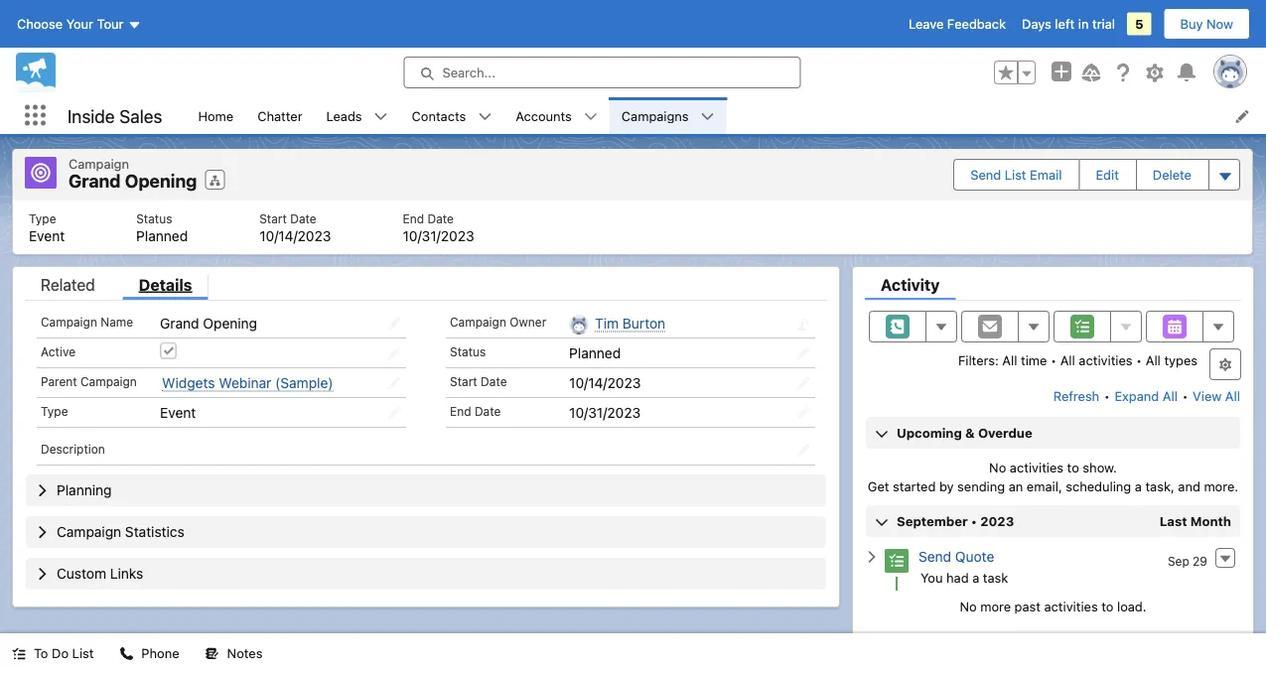 Task type: vqa. For each thing, say whether or not it's contained in the screenshot.


Task type: describe. For each thing, give the bounding box(es) containing it.
status for status
[[450, 345, 486, 359]]

related link
[[25, 275, 111, 300]]

1 horizontal spatial planned
[[569, 345, 621, 361]]

widgets webinar (sample)
[[162, 375, 333, 391]]

widgets webinar (sample) link
[[162, 375, 333, 392]]

tim burton link
[[595, 315, 666, 332]]

campaign for campaign name
[[41, 315, 97, 329]]

task,
[[1146, 479, 1175, 494]]

send list email button
[[955, 160, 1078, 190]]

links
[[110, 566, 143, 582]]

inside
[[68, 105, 115, 126]]

upcoming & overdue button
[[866, 417, 1241, 449]]

all left 'time'
[[1003, 353, 1018, 368]]

past
[[1015, 599, 1041, 614]]

time
[[1021, 353, 1048, 368]]

webinar
[[219, 375, 272, 391]]

tim burton
[[595, 315, 666, 331]]

tour
[[97, 16, 124, 31]]

month
[[1191, 514, 1232, 529]]

to do list
[[34, 646, 94, 661]]

0 horizontal spatial a
[[973, 570, 980, 585]]

refresh • expand all • view all
[[1054, 389, 1241, 404]]

event inside list
[[29, 228, 65, 244]]

sending
[[958, 479, 1006, 494]]

sales
[[119, 105, 162, 126]]

more
[[981, 599, 1011, 614]]

activity link
[[865, 275, 956, 300]]

end date
[[450, 404, 501, 418]]

text default image left task image
[[865, 550, 879, 564]]

send for send list email
[[971, 167, 1002, 182]]

text default image for accounts
[[584, 110, 598, 124]]

accounts link
[[504, 97, 584, 134]]

details link
[[123, 275, 208, 300]]

custom links button
[[26, 558, 827, 590]]

&
[[966, 426, 975, 441]]

1 horizontal spatial 10/31/2023
[[569, 404, 641, 421]]

• left view
[[1183, 389, 1189, 404]]

leave feedback
[[909, 16, 1006, 31]]

overdue
[[979, 426, 1033, 441]]

opening for campaign
[[125, 170, 197, 192]]

• right 'time'
[[1051, 353, 1057, 368]]

2 vertical spatial activities
[[1045, 599, 1098, 614]]

had
[[947, 570, 969, 585]]

expand
[[1115, 389, 1160, 404]]

search...
[[443, 65, 496, 80]]

by
[[940, 479, 954, 494]]

leave feedback link
[[909, 16, 1006, 31]]

and
[[1179, 479, 1201, 494]]

filters: all time • all activities • all types
[[959, 353, 1198, 368]]

phone button
[[108, 634, 191, 674]]

statistics
[[125, 524, 184, 540]]

text default image inside campaigns list item
[[701, 110, 715, 124]]

chatter link
[[246, 97, 314, 134]]

status for status planned
[[136, 212, 172, 226]]

an
[[1009, 479, 1024, 494]]

buy now
[[1181, 16, 1234, 31]]

activities inside 'no activities to show. get started by sending an email, scheduling a task, and more.'
[[1010, 460, 1064, 475]]

date for start date 10/14/2023
[[290, 212, 317, 226]]

details
[[139, 275, 192, 294]]

scheduling
[[1066, 479, 1132, 494]]

refresh button
[[1053, 381, 1101, 412]]

last
[[1160, 514, 1188, 529]]

grand opening for campaign name
[[160, 315, 257, 331]]

0 horizontal spatial 10/31/2023
[[403, 228, 475, 244]]

accounts list item
[[504, 97, 610, 134]]

related
[[41, 275, 95, 294]]

true image
[[160, 342, 177, 359]]

send quote link
[[919, 549, 995, 566]]

leads
[[326, 108, 362, 123]]

grand for campaign name
[[160, 315, 199, 331]]

phone
[[141, 646, 179, 661]]

inside sales
[[68, 105, 162, 126]]

september
[[897, 514, 968, 529]]

campaigns list item
[[610, 97, 727, 134]]

started
[[893, 479, 936, 494]]

leads list item
[[314, 97, 400, 134]]

1 horizontal spatial to
[[1102, 599, 1114, 614]]

campaign statistics button
[[26, 517, 827, 548]]

custom links
[[57, 566, 143, 582]]

load.
[[1118, 599, 1147, 614]]

text default image for leads
[[374, 110, 388, 124]]

• up expand
[[1137, 353, 1143, 368]]

now
[[1207, 16, 1234, 31]]

accounts
[[516, 108, 572, 123]]

all right expand
[[1163, 389, 1178, 404]]

all right view
[[1226, 389, 1241, 404]]

choose your tour
[[17, 16, 124, 31]]

0 vertical spatial activities
[[1079, 353, 1133, 368]]

status planned
[[136, 212, 188, 244]]

• left 2023
[[971, 514, 978, 529]]

campaign for campaign statistics
[[57, 524, 121, 540]]

to do list button
[[0, 634, 106, 674]]

types
[[1165, 353, 1198, 368]]

start date
[[450, 375, 507, 388]]

days left in trial
[[1022, 16, 1116, 31]]

delete
[[1153, 167, 1192, 182]]

burton
[[623, 315, 666, 331]]

tim
[[595, 315, 619, 331]]

sep 29
[[1168, 554, 1208, 568]]

buy now button
[[1164, 8, 1251, 40]]

september  •  2023
[[897, 514, 1015, 529]]

type event
[[29, 212, 65, 244]]

campaign right parent
[[80, 375, 137, 388]]

text default image inside the notes button
[[205, 647, 219, 661]]

owner
[[510, 315, 547, 329]]

10/14/2023 inside list
[[260, 228, 331, 244]]

contacts
[[412, 108, 466, 123]]

sep
[[1168, 554, 1190, 568]]

active
[[41, 345, 76, 359]]

chatter
[[258, 108, 303, 123]]



Task type: locate. For each thing, give the bounding box(es) containing it.
0 vertical spatial type
[[29, 212, 56, 226]]

text default image inside to do list 'button'
[[12, 647, 26, 661]]

to left show.
[[1068, 460, 1080, 475]]

0 horizontal spatial send
[[919, 549, 952, 566]]

grand
[[69, 170, 121, 192], [160, 315, 199, 331]]

start inside the start date 10/14/2023
[[260, 212, 287, 226]]

0 vertical spatial planned
[[136, 228, 188, 244]]

name
[[101, 315, 133, 329]]

0 horizontal spatial opening
[[125, 170, 197, 192]]

task image
[[885, 550, 909, 573]]

status up the details
[[136, 212, 172, 226]]

status up 'start date'
[[450, 345, 486, 359]]

1 vertical spatial type
[[41, 404, 68, 418]]

list for description
[[13, 200, 1253, 254]]

event down the widgets
[[160, 404, 196, 421]]

type down parent
[[41, 404, 68, 418]]

type
[[29, 212, 56, 226], [41, 404, 68, 418]]

text default image left to in the left of the page
[[12, 647, 26, 661]]

1 vertical spatial end
[[450, 404, 471, 418]]

activity
[[881, 275, 940, 294]]

0 vertical spatial send
[[971, 167, 1002, 182]]

campaign inside dropdown button
[[57, 524, 121, 540]]

feedback
[[948, 16, 1006, 31]]

parent
[[41, 375, 77, 388]]

send list email
[[971, 167, 1062, 182]]

planned inside list
[[136, 228, 188, 244]]

0 horizontal spatial list
[[72, 646, 94, 661]]

choose
[[17, 16, 63, 31]]

0 vertical spatial 10/14/2023
[[260, 228, 331, 244]]

event up related
[[29, 228, 65, 244]]

get
[[868, 479, 890, 494]]

a inside 'no activities to show. get started by sending an email, scheduling a task, and more.'
[[1135, 479, 1142, 494]]

text default image inside accounts list item
[[584, 110, 598, 124]]

1 horizontal spatial send
[[971, 167, 1002, 182]]

quote
[[956, 549, 995, 566]]

end inside end date 10/31/2023
[[403, 212, 424, 226]]

grand opening up status planned
[[69, 170, 197, 192]]

1 horizontal spatial a
[[1135, 479, 1142, 494]]

list inside to do list 'button'
[[72, 646, 94, 661]]

1 horizontal spatial start
[[450, 375, 478, 388]]

1 vertical spatial opening
[[203, 315, 257, 331]]

no activities to show. get started by sending an email, scheduling a task, and more.
[[868, 460, 1239, 494]]

10/14/2023
[[260, 228, 331, 244], [569, 375, 641, 391]]

1 horizontal spatial grand
[[160, 315, 199, 331]]

text default image
[[374, 110, 388, 124], [584, 110, 598, 124], [120, 647, 134, 661]]

you had a task
[[921, 570, 1009, 585]]

no for activities
[[990, 460, 1007, 475]]

0 vertical spatial to
[[1068, 460, 1080, 475]]

start date 10/14/2023
[[260, 212, 331, 244]]

do
[[52, 646, 69, 661]]

0 horizontal spatial no
[[960, 599, 977, 614]]

leads link
[[314, 97, 374, 134]]

activities up email,
[[1010, 460, 1064, 475]]

all
[[1003, 353, 1018, 368], [1061, 353, 1076, 368], [1146, 353, 1161, 368], [1163, 389, 1178, 404], [1226, 389, 1241, 404]]

text default image right contacts
[[478, 110, 492, 124]]

left
[[1055, 16, 1075, 31]]

campaign name
[[41, 315, 133, 329]]

0 vertical spatial event
[[29, 228, 65, 244]]

upcoming & overdue
[[897, 426, 1033, 441]]

your
[[66, 16, 93, 31]]

5
[[1136, 16, 1144, 31]]

custom
[[57, 566, 106, 582]]

no for more
[[960, 599, 977, 614]]

send for send quote
[[919, 549, 952, 566]]

0 horizontal spatial planned
[[136, 228, 188, 244]]

1 vertical spatial grand
[[160, 315, 199, 331]]

activities up refresh button
[[1079, 353, 1133, 368]]

type inside the type event
[[29, 212, 56, 226]]

0 horizontal spatial status
[[136, 212, 172, 226]]

1 vertical spatial event
[[160, 404, 196, 421]]

1 vertical spatial start
[[450, 375, 478, 388]]

opening up status planned
[[125, 170, 197, 192]]

task
[[983, 570, 1009, 585]]

no more past activities to load.
[[960, 599, 1147, 614]]

• left expand
[[1105, 389, 1111, 404]]

all right 'time'
[[1061, 353, 1076, 368]]

1 vertical spatial grand opening
[[160, 315, 257, 331]]

home link
[[186, 97, 246, 134]]

contacts link
[[400, 97, 478, 134]]

date
[[290, 212, 317, 226], [428, 212, 454, 226], [481, 375, 507, 388], [475, 404, 501, 418]]

text default image right campaigns
[[701, 110, 715, 124]]

end date 10/31/2023
[[403, 212, 475, 244]]

email
[[1030, 167, 1062, 182]]

1 horizontal spatial opening
[[203, 315, 257, 331]]

date for end date 10/31/2023
[[428, 212, 454, 226]]

a left task,
[[1135, 479, 1142, 494]]

widgets
[[162, 375, 215, 391]]

list left the email
[[1005, 167, 1027, 182]]

1 vertical spatial 10/31/2023
[[569, 404, 641, 421]]

0 vertical spatial opening
[[125, 170, 197, 192]]

text default image
[[478, 110, 492, 124], [701, 110, 715, 124], [865, 550, 879, 564], [12, 647, 26, 661], [205, 647, 219, 661]]

you
[[921, 570, 943, 585]]

planning button
[[26, 475, 827, 507]]

1 horizontal spatial status
[[450, 345, 486, 359]]

1 vertical spatial list
[[13, 200, 1253, 254]]

0 horizontal spatial text default image
[[120, 647, 134, 661]]

grand down inside
[[69, 170, 121, 192]]

list for status
[[186, 97, 1267, 134]]

end for end date
[[450, 404, 471, 418]]

0 vertical spatial start
[[260, 212, 287, 226]]

0 vertical spatial a
[[1135, 479, 1142, 494]]

0 vertical spatial list
[[1005, 167, 1027, 182]]

1 vertical spatial send
[[919, 549, 952, 566]]

0 vertical spatial grand
[[69, 170, 121, 192]]

campaign statistics
[[57, 524, 184, 540]]

text default image left 'phone'
[[120, 647, 134, 661]]

2023
[[981, 514, 1015, 529]]

grand opening for campaign
[[69, 170, 197, 192]]

date for end date
[[475, 404, 501, 418]]

opening for campaign name
[[203, 315, 257, 331]]

start
[[260, 212, 287, 226], [450, 375, 478, 388]]

campaign down inside
[[69, 156, 129, 171]]

0 vertical spatial list
[[186, 97, 1267, 134]]

end for end date 10/31/2023
[[403, 212, 424, 226]]

home
[[198, 108, 234, 123]]

list
[[1005, 167, 1027, 182], [72, 646, 94, 661]]

0 horizontal spatial 10/14/2023
[[260, 228, 331, 244]]

1 vertical spatial list
[[72, 646, 94, 661]]

text default image inside phone button
[[120, 647, 134, 661]]

contacts list item
[[400, 97, 504, 134]]

grand opening up true icon on the left of the page
[[160, 315, 257, 331]]

(sample)
[[275, 375, 333, 391]]

1 vertical spatial status
[[450, 345, 486, 359]]

planned up the details
[[136, 228, 188, 244]]

grand for campaign
[[69, 170, 121, 192]]

a right had at right
[[973, 570, 980, 585]]

list containing home
[[186, 97, 1267, 134]]

no inside 'no activities to show. get started by sending an email, scheduling a task, and more.'
[[990, 460, 1007, 475]]

delete button
[[1137, 160, 1208, 190]]

1 horizontal spatial event
[[160, 404, 196, 421]]

text default image inside leads list item
[[374, 110, 388, 124]]

0 horizontal spatial event
[[29, 228, 65, 244]]

0 horizontal spatial start
[[260, 212, 287, 226]]

send inside button
[[971, 167, 1002, 182]]

1 horizontal spatial end
[[450, 404, 471, 418]]

activities right "past"
[[1045, 599, 1098, 614]]

text default image right leads
[[374, 110, 388, 124]]

1 horizontal spatial text default image
[[374, 110, 388, 124]]

to
[[34, 646, 48, 661]]

1 vertical spatial activities
[[1010, 460, 1064, 475]]

start for start date 10/14/2023
[[260, 212, 287, 226]]

29
[[1193, 554, 1208, 568]]

upcoming
[[897, 426, 962, 441]]

campaign for campaign
[[69, 156, 129, 171]]

no more past activities to load. status
[[865, 599, 1242, 614]]

days
[[1022, 16, 1052, 31]]

description
[[41, 442, 105, 456]]

group
[[994, 61, 1036, 84]]

2 horizontal spatial text default image
[[584, 110, 598, 124]]

planning
[[57, 482, 112, 499]]

0 horizontal spatial to
[[1068, 460, 1080, 475]]

planned down tim
[[569, 345, 621, 361]]

1 vertical spatial planned
[[569, 345, 621, 361]]

1 horizontal spatial list
[[1005, 167, 1027, 182]]

grand up true icon on the left of the page
[[160, 315, 199, 331]]

grand opening
[[69, 170, 197, 192], [160, 315, 257, 331]]

edit
[[1096, 167, 1119, 182]]

edit button
[[1080, 160, 1135, 190]]

send up the 'you'
[[919, 549, 952, 566]]

date inside the start date 10/14/2023
[[290, 212, 317, 226]]

1 vertical spatial 10/14/2023
[[569, 375, 641, 391]]

10/31/2023
[[403, 228, 475, 244], [569, 404, 641, 421]]

status
[[136, 212, 172, 226], [450, 345, 486, 359]]

campaign owner
[[450, 315, 547, 329]]

view
[[1193, 389, 1222, 404]]

no up sending
[[990, 460, 1007, 475]]

1 vertical spatial a
[[973, 570, 980, 585]]

type up related
[[29, 212, 56, 226]]

0 vertical spatial end
[[403, 212, 424, 226]]

text default image inside contacts list item
[[478, 110, 492, 124]]

campaigns
[[622, 108, 689, 123]]

type for type event
[[29, 212, 56, 226]]

opening
[[125, 170, 197, 192], [203, 315, 257, 331]]

leave
[[909, 16, 944, 31]]

type for type
[[41, 404, 68, 418]]

0 vertical spatial 10/31/2023
[[403, 228, 475, 244]]

list containing event
[[13, 200, 1253, 254]]

no left more
[[960, 599, 977, 614]]

1 vertical spatial no
[[960, 599, 977, 614]]

all left types
[[1146, 353, 1161, 368]]

buy
[[1181, 16, 1204, 31]]

start for start date
[[450, 375, 478, 388]]

text default image left 'notes'
[[205, 647, 219, 661]]

list
[[186, 97, 1267, 134], [13, 200, 1253, 254]]

list right do
[[72, 646, 94, 661]]

campaign for campaign owner
[[450, 315, 507, 329]]

text default image down search... button
[[584, 110, 598, 124]]

trial
[[1093, 16, 1116, 31]]

0 vertical spatial no
[[990, 460, 1007, 475]]

to inside 'no activities to show. get started by sending an email, scheduling a task, and more.'
[[1068, 460, 1080, 475]]

email,
[[1027, 479, 1063, 494]]

campaign left owner at left top
[[450, 315, 507, 329]]

1 vertical spatial to
[[1102, 599, 1114, 614]]

1 horizontal spatial no
[[990, 460, 1007, 475]]

campaign down planning
[[57, 524, 121, 540]]

choose your tour button
[[16, 8, 143, 40]]

1 horizontal spatial 10/14/2023
[[569, 375, 641, 391]]

activities
[[1079, 353, 1133, 368], [1010, 460, 1064, 475], [1045, 599, 1098, 614]]

•
[[1051, 353, 1057, 368], [1137, 353, 1143, 368], [1105, 389, 1111, 404], [1183, 389, 1189, 404], [971, 514, 978, 529]]

planned
[[136, 228, 188, 244], [569, 345, 621, 361]]

notes button
[[193, 634, 275, 674]]

campaigns link
[[610, 97, 701, 134]]

date for start date
[[481, 375, 507, 388]]

0 horizontal spatial end
[[403, 212, 424, 226]]

end
[[403, 212, 424, 226], [450, 404, 471, 418]]

campaign up active
[[41, 315, 97, 329]]

status inside status planned
[[136, 212, 172, 226]]

list inside send list email button
[[1005, 167, 1027, 182]]

to left load.
[[1102, 599, 1114, 614]]

opening up webinar
[[203, 315, 257, 331]]

0 vertical spatial grand opening
[[69, 170, 197, 192]]

send left the email
[[971, 167, 1002, 182]]

0 vertical spatial status
[[136, 212, 172, 226]]

date inside end date 10/31/2023
[[428, 212, 454, 226]]

0 horizontal spatial grand
[[69, 170, 121, 192]]



